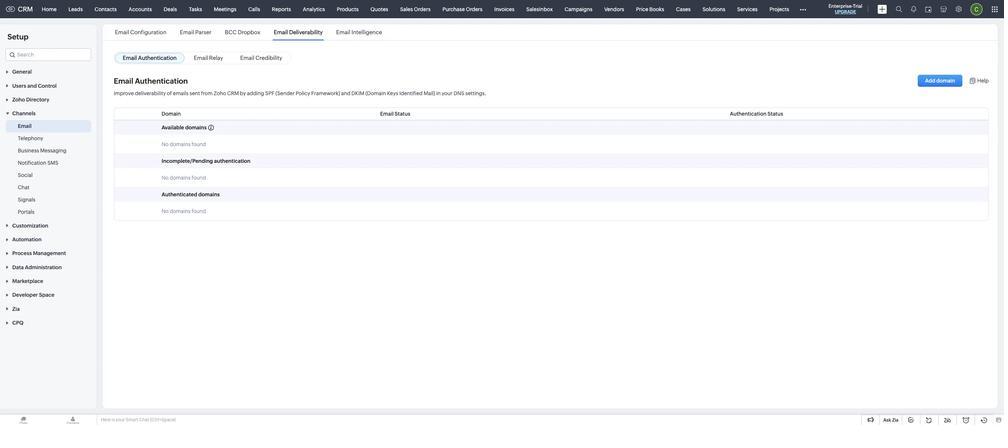 Task type: locate. For each thing, give the bounding box(es) containing it.
0 vertical spatial no domains found
[[162, 141, 206, 147]]

analytics link
[[297, 0, 331, 18]]

0 horizontal spatial chat
[[18, 185, 29, 191]]

1 horizontal spatial crm
[[227, 90, 239, 96]]

zoho right the from
[[214, 90, 226, 96]]

developer space
[[12, 292, 54, 298]]

email deliverability link
[[273, 29, 324, 35]]

available domains
[[162, 125, 207, 131]]

customization
[[12, 223, 48, 229]]

email for "email deliverability" link
[[274, 29, 288, 35]]

domain
[[937, 78, 955, 84]]

1 horizontal spatial orders
[[466, 6, 483, 12]]

zoho
[[214, 90, 226, 96], [12, 97, 25, 103]]

help
[[978, 78, 989, 84]]

chats image
[[0, 415, 47, 425]]

Search text field
[[6, 49, 91, 61]]

orders inside purchase orders "link"
[[466, 6, 483, 12]]

notification
[[18, 160, 46, 166]]

crm
[[18, 5, 33, 13], [227, 90, 239, 96]]

email relay
[[194, 55, 223, 61]]

1 vertical spatial your
[[116, 417, 125, 423]]

from
[[201, 90, 213, 96]]

no domains found down incomplete/pending
[[162, 175, 206, 181]]

identified
[[399, 90, 423, 96]]

and left the dkim
[[341, 90, 351, 96]]

authentication status
[[730, 111, 783, 117]]

invoices link
[[489, 0, 521, 18]]

and right users
[[27, 83, 37, 89]]

email link
[[18, 123, 32, 130]]

email intelligence
[[336, 29, 382, 35]]

orders inside sales orders link
[[414, 6, 431, 12]]

and inside dropdown button
[[27, 83, 37, 89]]

vendors
[[604, 6, 624, 12]]

1 vertical spatial chat
[[139, 417, 149, 423]]

crm left the home
[[18, 5, 33, 13]]

1 vertical spatial authentication
[[135, 76, 188, 85]]

1 vertical spatial found
[[192, 175, 206, 181]]

in
[[436, 90, 441, 96]]

setup
[[7, 32, 28, 41]]

orders for sales orders
[[414, 6, 431, 12]]

1 vertical spatial zia
[[892, 418, 899, 423]]

None field
[[6, 48, 91, 61]]

2 vertical spatial no
[[162, 208, 169, 214]]

users and control button
[[0, 79, 97, 93]]

0 horizontal spatial status
[[395, 111, 410, 117]]

incomplete/pending
[[162, 158, 213, 164]]

portals link
[[18, 208, 34, 216]]

email authentication up deliverability
[[114, 76, 188, 85]]

no domains found down authenticated
[[162, 208, 206, 214]]

zia right "ask"
[[892, 418, 899, 423]]

1 vertical spatial zoho
[[12, 97, 25, 103]]

1 status from the left
[[395, 111, 410, 117]]

business messaging link
[[18, 147, 66, 155]]

process
[[12, 250, 32, 256]]

0 vertical spatial zia
[[12, 306, 20, 312]]

control
[[38, 83, 57, 89]]

0 horizontal spatial zia
[[12, 306, 20, 312]]

zoho down users
[[12, 97, 25, 103]]

orders right purchase
[[466, 6, 483, 12]]

enterprise-
[[829, 3, 853, 9]]

2 orders from the left
[[466, 6, 483, 12]]

1 vertical spatial no domains found
[[162, 175, 206, 181]]

products
[[337, 6, 359, 12]]

1 vertical spatial crm
[[227, 90, 239, 96]]

signals
[[18, 197, 35, 203]]

email left the configuration
[[115, 29, 129, 35]]

accounts
[[129, 6, 152, 12]]

your right is
[[116, 417, 125, 423]]

add domain
[[925, 78, 955, 84]]

0 horizontal spatial and
[[27, 83, 37, 89]]

domains down authenticated
[[170, 208, 191, 214]]

and
[[27, 83, 37, 89], [341, 90, 351, 96]]

create menu element
[[873, 0, 892, 18]]

2 vertical spatial no domains found
[[162, 208, 206, 214]]

(domain
[[366, 90, 386, 96]]

channels button
[[0, 106, 97, 120]]

found down incomplete/pending authentication
[[192, 175, 206, 181]]

deals link
[[158, 0, 183, 18]]

ask zia
[[884, 418, 899, 423]]

parser
[[195, 29, 212, 35]]

developer
[[12, 292, 38, 298]]

email authentication down the configuration
[[123, 55, 177, 61]]

chat down social link
[[18, 185, 29, 191]]

improve deliverability of emails sent from zoho crm by adding spf (sender policy framework) and dkim (domain keys identified mail) in your dns settings.
[[114, 90, 487, 96]]

campaigns
[[565, 6, 593, 12]]

email for 'email parser' link
[[180, 29, 194, 35]]

add
[[925, 78, 936, 84]]

0 vertical spatial no
[[162, 141, 169, 147]]

found up incomplete/pending authentication
[[192, 141, 206, 147]]

campaigns link
[[559, 0, 599, 18]]

orders right sales
[[414, 6, 431, 12]]

0 vertical spatial crm
[[18, 5, 33, 13]]

data
[[12, 264, 24, 270]]

no up authenticated
[[162, 175, 169, 181]]

0 vertical spatial chat
[[18, 185, 29, 191]]

2 vertical spatial found
[[192, 208, 206, 214]]

solutions
[[703, 6, 725, 12]]

data administration
[[12, 264, 62, 270]]

0 vertical spatial found
[[192, 141, 206, 147]]

0 vertical spatial zoho
[[214, 90, 226, 96]]

Other Modules field
[[795, 3, 811, 15]]

leads
[[68, 6, 83, 12]]

zia up cpq
[[12, 306, 20, 312]]

email inside "link"
[[240, 55, 254, 61]]

quotes link
[[365, 0, 394, 18]]

0 horizontal spatial zoho
[[12, 97, 25, 103]]

1 vertical spatial no
[[162, 175, 169, 181]]

0 vertical spatial your
[[442, 90, 453, 96]]

2 status from the left
[[768, 111, 783, 117]]

1 no from the top
[[162, 141, 169, 147]]

automation button
[[0, 232, 97, 246]]

orders for purchase orders
[[466, 6, 483, 12]]

0 horizontal spatial your
[[116, 417, 125, 423]]

calls link
[[242, 0, 266, 18]]

authenticated
[[162, 192, 197, 198]]

3 no domains found from the top
[[162, 208, 206, 214]]

purchase orders
[[443, 6, 483, 12]]

1 horizontal spatial zoho
[[214, 90, 226, 96]]

customization button
[[0, 218, 97, 232]]

0 horizontal spatial orders
[[414, 6, 431, 12]]

1 horizontal spatial and
[[341, 90, 351, 96]]

leads link
[[63, 0, 89, 18]]

quotes
[[371, 6, 388, 12]]

zia
[[12, 306, 20, 312], [892, 418, 899, 423]]

social link
[[18, 172, 33, 179]]

email parser
[[180, 29, 212, 35]]

home
[[42, 6, 57, 12]]

email left parser
[[180, 29, 194, 35]]

crm left by
[[227, 90, 239, 96]]

zoho directory button
[[0, 93, 97, 106]]

email left credibility
[[240, 55, 254, 61]]

telephony
[[18, 136, 43, 141]]

your right in
[[442, 90, 453, 96]]

no domains found down available domains
[[162, 141, 206, 147]]

domains down available domains
[[170, 141, 191, 147]]

1 horizontal spatial status
[[768, 111, 783, 117]]

orders
[[414, 6, 431, 12], [466, 6, 483, 12]]

1 orders from the left
[[414, 6, 431, 12]]

framework)
[[311, 90, 340, 96]]

profile image
[[971, 3, 983, 15]]

signals element
[[907, 0, 921, 18]]

email credibility link
[[232, 53, 290, 63]]

0 vertical spatial email authentication
[[123, 55, 177, 61]]

business
[[18, 148, 39, 154]]

email down channels
[[18, 123, 32, 129]]

bcc dropbox link
[[224, 29, 262, 35]]

email down 'reports' link at top left
[[274, 29, 288, 35]]

found down "authenticated domains"
[[192, 208, 206, 214]]

sms
[[47, 160, 58, 166]]

zoho inside dropdown button
[[12, 97, 25, 103]]

email left relay on the left top of the page
[[194, 55, 208, 61]]

general button
[[0, 65, 97, 79]]

email down products link
[[336, 29, 350, 35]]

authentication
[[214, 158, 250, 164]]

chat right smart
[[139, 417, 149, 423]]

email down email configuration
[[123, 55, 137, 61]]

email for email intelligence link
[[336, 29, 350, 35]]

domains right authenticated
[[198, 192, 220, 198]]

0 vertical spatial and
[[27, 83, 37, 89]]

deliverability
[[135, 90, 166, 96]]

1 vertical spatial email authentication
[[114, 76, 188, 85]]

domains up authenticated
[[170, 175, 191, 181]]

projects
[[770, 6, 789, 12]]

list
[[108, 24, 389, 40]]

no down authenticated
[[162, 208, 169, 214]]

no down available
[[162, 141, 169, 147]]

improve
[[114, 90, 134, 96]]

2 no from the top
[[162, 175, 169, 181]]



Task type: describe. For each thing, give the bounding box(es) containing it.
email configuration
[[115, 29, 167, 35]]

email for email authentication link
[[123, 55, 137, 61]]

contacts image
[[49, 415, 96, 425]]

sales orders
[[400, 6, 431, 12]]

email parser link
[[179, 29, 213, 35]]

1 horizontal spatial zia
[[892, 418, 899, 423]]

1 vertical spatial and
[[341, 90, 351, 96]]

spf
[[265, 90, 275, 96]]

email configuration link
[[114, 29, 168, 35]]

channels region
[[0, 120, 97, 218]]

business messaging
[[18, 148, 66, 154]]

email down keys
[[380, 111, 394, 117]]

cases link
[[670, 0, 697, 18]]

marketplace button
[[0, 274, 97, 288]]

invoices
[[494, 6, 515, 12]]

2 vertical spatial authentication
[[730, 111, 767, 117]]

data administration button
[[0, 260, 97, 274]]

email relay link
[[186, 53, 231, 63]]

by
[[240, 90, 246, 96]]

here
[[101, 417, 111, 423]]

email credibility
[[240, 55, 282, 61]]

keys
[[387, 90, 398, 96]]

chat link
[[18, 184, 29, 191]]

email for email credibility "link"
[[240, 55, 254, 61]]

analytics
[[303, 6, 325, 12]]

status for email status
[[395, 111, 410, 117]]

purchase
[[443, 6, 465, 12]]

enterprise-trial upgrade
[[829, 3, 863, 15]]

3 no from the top
[[162, 208, 169, 214]]

notification sms link
[[18, 159, 58, 167]]

calls
[[248, 6, 260, 12]]

email authentication link
[[115, 53, 185, 63]]

general
[[12, 69, 32, 75]]

price
[[636, 6, 649, 12]]

notification sms
[[18, 160, 58, 166]]

reports link
[[266, 0, 297, 18]]

0 vertical spatial authentication
[[138, 55, 177, 61]]

adding
[[247, 90, 264, 96]]

intelligence
[[352, 29, 382, 35]]

zoho directory
[[12, 97, 49, 103]]

cpq button
[[0, 316, 97, 330]]

signals image
[[911, 6, 917, 12]]

solutions link
[[697, 0, 731, 18]]

create menu image
[[878, 5, 887, 14]]

users
[[12, 83, 26, 89]]

sent
[[190, 90, 200, 96]]

trial
[[853, 3, 863, 9]]

crm link
[[6, 5, 33, 13]]

2 no domains found from the top
[[162, 175, 206, 181]]

developer space button
[[0, 288, 97, 302]]

email up improve
[[114, 76, 133, 85]]

list containing email configuration
[[108, 24, 389, 40]]

1 horizontal spatial your
[[442, 90, 453, 96]]

automation
[[12, 237, 42, 243]]

home link
[[36, 0, 63, 18]]

1 no domains found from the top
[[162, 141, 206, 147]]

deals
[[164, 6, 177, 12]]

contacts link
[[89, 0, 123, 18]]

space
[[39, 292, 54, 298]]

tasks link
[[183, 0, 208, 18]]

telephony link
[[18, 135, 43, 142]]

credibility
[[256, 55, 282, 61]]

available
[[162, 125, 184, 131]]

calendar image
[[926, 6, 932, 12]]

contacts
[[95, 6, 117, 12]]

users and control
[[12, 83, 57, 89]]

chat inside channels 'region'
[[18, 185, 29, 191]]

add domain button
[[918, 75, 963, 87]]

zia button
[[0, 302, 97, 316]]

(sender
[[276, 90, 295, 96]]

is
[[112, 417, 115, 423]]

search element
[[892, 0, 907, 18]]

process management button
[[0, 246, 97, 260]]

services link
[[731, 0, 764, 18]]

domains right available
[[185, 125, 207, 131]]

social
[[18, 172, 33, 178]]

email for the email relay link
[[194, 55, 208, 61]]

search image
[[896, 6, 902, 12]]

bcc
[[225, 29, 237, 35]]

price books link
[[630, 0, 670, 18]]

1 found from the top
[[192, 141, 206, 147]]

projects link
[[764, 0, 795, 18]]

email for email configuration link
[[115, 29, 129, 35]]

process management
[[12, 250, 66, 256]]

bcc dropbox
[[225, 29, 260, 35]]

accounts link
[[123, 0, 158, 18]]

incomplete/pending authentication
[[162, 158, 250, 164]]

channels
[[12, 111, 36, 117]]

profile element
[[966, 0, 987, 18]]

3 found from the top
[[192, 208, 206, 214]]

deliverability
[[289, 29, 323, 35]]

1 horizontal spatial chat
[[139, 417, 149, 423]]

email status
[[380, 111, 410, 117]]

0 horizontal spatial crm
[[18, 5, 33, 13]]

products link
[[331, 0, 365, 18]]

policy
[[296, 90, 310, 96]]

email inside channels 'region'
[[18, 123, 32, 129]]

dkim
[[352, 90, 364, 96]]

cpq
[[12, 320, 23, 326]]

management
[[33, 250, 66, 256]]

status for authentication status
[[768, 111, 783, 117]]

zia inside zia dropdown button
[[12, 306, 20, 312]]

here is your smart chat (ctrl+space)
[[101, 417, 176, 423]]

configuration
[[130, 29, 167, 35]]

cases
[[676, 6, 691, 12]]

services
[[737, 6, 758, 12]]

sales orders link
[[394, 0, 437, 18]]

(ctrl+space)
[[150, 417, 176, 423]]

email deliverability
[[274, 29, 323, 35]]

2 found from the top
[[192, 175, 206, 181]]

upgrade
[[835, 9, 856, 15]]

purchase orders link
[[437, 0, 489, 18]]



Task type: vqa. For each thing, say whether or not it's contained in the screenshot.
chat
yes



